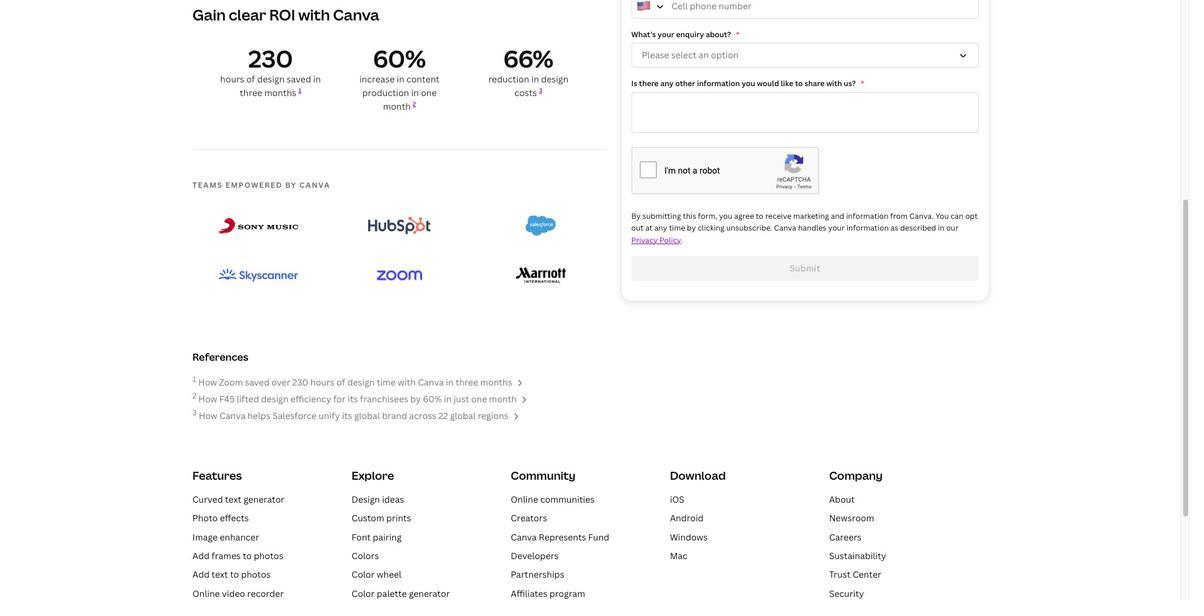 Task type: locate. For each thing, give the bounding box(es) containing it.
2 down content
[[413, 100, 416, 108]]

1 horizontal spatial you
[[742, 78, 755, 89]]

1 inside 1 how zoom saved over 230 hours of design time with canva in three months
[[192, 375, 196, 384]]

online video recorder
[[192, 588, 284, 599]]

0 vertical spatial one
[[421, 87, 437, 98]]

month up regions at the left bottom
[[489, 393, 517, 405]]

video
[[222, 588, 245, 599]]

sustainability
[[829, 550, 886, 562]]

0 vertical spatial months
[[264, 87, 296, 98]]

1 vertical spatial you
[[719, 211, 733, 221]]

us?
[[844, 78, 856, 89]]

1 horizontal spatial 2
[[413, 100, 416, 108]]

2 global from the left
[[450, 409, 476, 421]]

230 down "roi"
[[248, 42, 293, 74]]

1 vertical spatial three
[[456, 376, 478, 388]]

1 vertical spatial your
[[828, 223, 845, 233]]

*
[[736, 29, 740, 40], [861, 78, 864, 89]]

1 vertical spatial how
[[199, 393, 217, 405]]

by down this
[[687, 223, 696, 233]]

photo
[[192, 512, 218, 524]]

one right just
[[471, 393, 487, 405]]

1 horizontal spatial months
[[480, 376, 512, 388]]

creators
[[511, 512, 547, 524]]

unify
[[319, 409, 340, 421]]

saved up 1 link on the left top of the page
[[287, 73, 311, 85]]

1 vertical spatial 2
[[192, 391, 196, 401]]

1 horizontal spatial your
[[828, 223, 845, 233]]

0 vertical spatial 3
[[539, 86, 542, 94]]

your right what's
[[658, 29, 674, 40]]

online up creators
[[511, 493, 538, 505]]

1 vertical spatial 1
[[192, 375, 196, 384]]

canva.
[[910, 211, 934, 221]]

with inside 1 how zoom saved over 230 hours of design time with canva in three months
[[398, 376, 416, 388]]

out
[[631, 223, 644, 233]]

like
[[781, 78, 793, 89]]

22
[[439, 409, 448, 421]]

with for share
[[826, 78, 842, 89]]

2 color from the top
[[352, 588, 375, 599]]

saved
[[287, 73, 311, 85], [245, 376, 269, 388]]

with up franchisees
[[398, 376, 416, 388]]

0 horizontal spatial saved
[[245, 376, 269, 388]]

wheel
[[377, 569, 401, 581]]

three left 1 link on the left top of the page
[[240, 87, 262, 98]]

of inside hours of design saved in three months
[[246, 73, 255, 85]]

2 left f45
[[192, 391, 196, 401]]

3 how from the top
[[199, 409, 217, 421]]

1 vertical spatial months
[[480, 376, 512, 388]]

1 vertical spatial add
[[192, 569, 210, 581]]

0 horizontal spatial with
[[298, 4, 330, 25]]

colors link
[[352, 550, 379, 562]]

0 vertical spatial 230
[[248, 42, 293, 74]]

3 link
[[539, 86, 542, 94]]

by
[[631, 211, 641, 221]]

sustainability link
[[829, 550, 886, 562]]

text for add
[[212, 569, 228, 581]]

information
[[697, 78, 740, 89], [846, 211, 889, 221], [847, 223, 889, 233]]

security
[[829, 588, 864, 599]]

saved inside 1 how zoom saved over 230 hours of design time with canva in three months
[[245, 376, 269, 388]]

color down the colors
[[352, 569, 375, 581]]

content
[[407, 73, 440, 85]]

2 vertical spatial how
[[199, 409, 217, 421]]

0 vertical spatial 2
[[413, 100, 416, 108]]

its right unify
[[342, 409, 352, 421]]

1 horizontal spatial global
[[450, 409, 476, 421]]

enhancer
[[220, 531, 259, 543]]

months up regions at the left bottom
[[480, 376, 512, 388]]

time inside 'by submitting this form, you agree to receive marketing and information from canva. you can opt out at any time by clicking unsubscribe. canva handles your information as described in our privacy policy .'
[[669, 223, 685, 233]]

0 horizontal spatial three
[[240, 87, 262, 98]]

font
[[352, 531, 371, 543]]

0 vertical spatial time
[[669, 223, 685, 233]]

text down frames
[[212, 569, 228, 581]]

you right form,
[[719, 211, 733, 221]]

2 vertical spatial with
[[398, 376, 416, 388]]

to right agree
[[756, 211, 764, 221]]

of
[[246, 73, 255, 85], [337, 376, 345, 388]]

by
[[285, 180, 297, 190], [687, 223, 696, 233], [410, 393, 421, 405]]

photo effects
[[192, 512, 249, 524]]

for
[[333, 393, 346, 405]]

add
[[192, 550, 210, 562], [192, 569, 210, 581]]

global
[[354, 409, 380, 421], [450, 409, 476, 421]]

add frames to photos link
[[192, 550, 283, 562]]

design inside 2 how f45 lifted design efficiency for its franchisees by 60% in just one month
[[261, 393, 289, 405]]

saved inside hours of design saved in three months
[[287, 73, 311, 85]]

1 vertical spatial photos
[[241, 569, 271, 581]]

0 vertical spatial your
[[658, 29, 674, 40]]

in up 22
[[446, 376, 454, 388]]

online communities
[[511, 493, 595, 505]]

1 vertical spatial color
[[352, 588, 375, 599]]

salesforce image
[[526, 215, 556, 236]]

saved for in
[[287, 73, 311, 85]]

by right empowered
[[285, 180, 297, 190]]

marriott image
[[516, 267, 566, 283]]

how left f45
[[199, 393, 217, 405]]

photos down enhancer
[[254, 550, 283, 562]]

photos up 'recorder' in the bottom of the page
[[241, 569, 271, 581]]

1 horizontal spatial one
[[471, 393, 487, 405]]

online for online communities
[[511, 493, 538, 505]]

about
[[829, 493, 855, 505]]

0 vertical spatial month
[[383, 100, 411, 112]]

1 horizontal spatial saved
[[287, 73, 311, 85]]

0 vertical spatial add
[[192, 550, 210, 562]]

three up just
[[456, 376, 478, 388]]

1 vertical spatial saved
[[245, 376, 269, 388]]

lifted
[[237, 393, 259, 405]]

0 horizontal spatial global
[[354, 409, 380, 421]]

1 vertical spatial time
[[377, 376, 396, 388]]

in up costs
[[531, 73, 539, 85]]

1 vertical spatial one
[[471, 393, 487, 405]]

1 vertical spatial text
[[212, 569, 228, 581]]

0 horizontal spatial months
[[264, 87, 296, 98]]

canva inside 1 how zoom saved over 230 hours of design time with canva in three months
[[418, 376, 444, 388]]

2 horizontal spatial by
[[687, 223, 696, 233]]

0 vertical spatial how
[[198, 376, 217, 388]]

one down content
[[421, 87, 437, 98]]

0 horizontal spatial month
[[383, 100, 411, 112]]

230 inside 1 how zoom saved over 230 hours of design time with canva in three months
[[292, 376, 308, 388]]

0 horizontal spatial *
[[736, 29, 740, 40]]

color for color wheel
[[352, 569, 375, 581]]

1 horizontal spatial by
[[410, 393, 421, 405]]

1 horizontal spatial *
[[861, 78, 864, 89]]

generator right palette
[[409, 588, 450, 599]]

1 how from the top
[[198, 376, 217, 388]]

1 vertical spatial information
[[846, 211, 889, 221]]

its right "for"
[[348, 393, 358, 405]]

1 add from the top
[[192, 550, 210, 562]]

you left would
[[742, 78, 755, 89]]

photos for add text to photos
[[241, 569, 271, 581]]

None text field
[[631, 92, 979, 133]]

1 global from the left
[[354, 409, 380, 421]]

text
[[225, 493, 241, 505], [212, 569, 228, 581]]

0 vertical spatial of
[[246, 73, 255, 85]]

hours of design saved in three months
[[220, 73, 321, 98]]

privacy policy link
[[631, 235, 681, 245]]

about?
[[706, 29, 731, 40]]

1 vertical spatial any
[[654, 223, 667, 233]]

ideas
[[382, 493, 404, 505]]

in up production
[[397, 73, 405, 85]]

1 vertical spatial generator
[[409, 588, 450, 599]]

0 horizontal spatial generator
[[244, 493, 285, 505]]

3 down references
[[192, 408, 197, 417]]

1 vertical spatial of
[[337, 376, 345, 388]]

design inside 1 how zoom saved over 230 hours of design time with canva in three months
[[347, 376, 375, 388]]

in left increase
[[313, 73, 321, 85]]

2 vertical spatial by
[[410, 393, 421, 405]]

0 vertical spatial three
[[240, 87, 262, 98]]

careers
[[829, 531, 862, 543]]

0 horizontal spatial by
[[285, 180, 297, 190]]

2 horizontal spatial with
[[826, 78, 842, 89]]

policy
[[660, 235, 681, 245]]

1 vertical spatial online
[[192, 588, 220, 599]]

* right us?
[[861, 78, 864, 89]]

communities
[[540, 493, 595, 505]]

3 for 3
[[539, 86, 542, 94]]

any right at
[[654, 223, 667, 233]]

can
[[951, 211, 964, 221]]

information right the and
[[846, 211, 889, 221]]

1 link
[[298, 86, 301, 94]]

0 vertical spatial hours
[[220, 73, 244, 85]]

1 for 1
[[298, 86, 301, 94]]

0 vertical spatial online
[[511, 493, 538, 505]]

1 horizontal spatial online
[[511, 493, 538, 505]]

of inside 1 how zoom saved over 230 hours of design time with canva in three months
[[337, 376, 345, 388]]

franchisees
[[360, 393, 408, 405]]

efficiency
[[291, 393, 331, 405]]

any
[[661, 78, 674, 89], [654, 223, 667, 233]]

60% up production
[[373, 42, 426, 74]]

2 how from the top
[[199, 393, 217, 405]]

by up across on the left of the page
[[410, 393, 421, 405]]

1 horizontal spatial month
[[489, 393, 517, 405]]

time up .
[[669, 223, 685, 233]]

0 horizontal spatial 2
[[192, 391, 196, 401]]

how inside 1 how zoom saved over 230 hours of design time with canva in three months
[[198, 376, 217, 388]]

3 right costs
[[539, 86, 542, 94]]

time up franchisees
[[377, 376, 396, 388]]

1 vertical spatial 60%
[[423, 393, 442, 405]]

global down just
[[450, 409, 476, 421]]

1 vertical spatial with
[[826, 78, 842, 89]]

1 vertical spatial 3
[[192, 408, 197, 417]]

0 horizontal spatial you
[[719, 211, 733, 221]]

0 horizontal spatial time
[[377, 376, 396, 388]]

developers
[[511, 550, 559, 562]]

just
[[454, 393, 469, 405]]

* right about?
[[736, 29, 740, 40]]

with right "roi"
[[298, 4, 330, 25]]

0 vertical spatial 1
[[298, 86, 301, 94]]

how for how zoom saved over 230 hours of design time with canva in three months
[[198, 376, 217, 388]]

0 vertical spatial text
[[225, 493, 241, 505]]

60% inside 2 how f45 lifted design efficiency for its franchisees by 60% in just one month
[[423, 393, 442, 405]]

creators link
[[511, 512, 547, 524]]

0 horizontal spatial hours
[[220, 73, 244, 85]]

1 horizontal spatial 3
[[539, 86, 542, 94]]

60% up across on the left of the page
[[423, 393, 442, 405]]

its inside 3 how canva helps salesforce unify its global brand across 22 global regions
[[342, 409, 352, 421]]

reduction in design costs
[[488, 73, 569, 98]]

hours
[[220, 73, 244, 85], [310, 376, 334, 388]]

color palette generator
[[352, 588, 450, 599]]

1 horizontal spatial generator
[[409, 588, 450, 599]]

1 horizontal spatial 1
[[298, 86, 301, 94]]

months left 1 link on the left top of the page
[[264, 87, 296, 98]]

month
[[383, 100, 411, 112], [489, 393, 517, 405]]

2 for 2
[[413, 100, 416, 108]]

color for color palette generator
[[352, 588, 375, 599]]

1 vertical spatial 230
[[292, 376, 308, 388]]

with for time
[[398, 376, 416, 388]]

generator for curved text generator
[[244, 493, 285, 505]]

1 color from the top
[[352, 569, 375, 581]]

0 horizontal spatial 1
[[192, 375, 196, 384]]

costs
[[515, 87, 537, 98]]

please select an option
[[642, 49, 739, 61]]

generator
[[244, 493, 285, 505], [409, 588, 450, 599]]

three inside hours of design saved in three months
[[240, 87, 262, 98]]

in inside 'by submitting this form, you agree to receive marketing and information from canva. you can opt out at any time by clicking unsubscribe. canva handles your information as described in our privacy policy .'
[[938, 223, 945, 233]]

with left us?
[[826, 78, 842, 89]]

generator for color palette generator
[[409, 588, 450, 599]]

how inside 3 how canva helps salesforce unify its global brand across 22 global regions
[[199, 409, 217, 421]]

1 horizontal spatial three
[[456, 376, 478, 388]]

empowered
[[225, 180, 283, 190]]

2 add from the top
[[192, 569, 210, 581]]

one inside 2 how f45 lifted design efficiency for its franchisees by 60% in just one month
[[471, 393, 487, 405]]

generator up effects
[[244, 493, 285, 505]]

1 vertical spatial its
[[342, 409, 352, 421]]

in left just
[[444, 393, 452, 405]]

skyscanner image
[[219, 268, 298, 282]]

saved up lifted
[[245, 376, 269, 388]]

you
[[936, 211, 949, 221]]

230 right over
[[292, 376, 308, 388]]

month left 2 link
[[383, 100, 411, 112]]

1 vertical spatial by
[[687, 223, 696, 233]]

image
[[192, 531, 218, 543]]

how left zoom
[[198, 376, 217, 388]]

1 vertical spatial hours
[[310, 376, 334, 388]]

1 horizontal spatial time
[[669, 223, 685, 233]]

0 horizontal spatial one
[[421, 87, 437, 98]]

sony music image
[[219, 217, 298, 233]]

color down 'color wheel' link
[[352, 588, 375, 599]]

0 horizontal spatial 3
[[192, 408, 197, 417]]

0 vertical spatial color
[[352, 569, 375, 581]]

0 horizontal spatial online
[[192, 588, 220, 599]]

how left helps
[[199, 409, 217, 421]]

in left our
[[938, 223, 945, 233]]

any inside 'by submitting this form, you agree to receive marketing and information from canva. you can opt out at any time by clicking unsubscribe. canva handles your information as described in our privacy policy .'
[[654, 223, 667, 233]]

in
[[313, 73, 321, 85], [397, 73, 405, 85], [531, 73, 539, 85], [411, 87, 419, 98], [938, 223, 945, 233], [446, 376, 454, 388], [444, 393, 452, 405]]

online left video
[[192, 588, 220, 599]]

3
[[539, 86, 542, 94], [192, 408, 197, 417]]

at
[[645, 223, 653, 233]]

3 inside 3 how canva helps salesforce unify its global brand across 22 global regions
[[192, 408, 197, 417]]

1 horizontal spatial with
[[398, 376, 416, 388]]

0 vertical spatial saved
[[287, 73, 311, 85]]

1 vertical spatial month
[[489, 393, 517, 405]]

other
[[675, 78, 695, 89]]

1 horizontal spatial of
[[337, 376, 345, 388]]

brand
[[382, 409, 407, 421]]

information left as
[[847, 223, 889, 233]]

global down 2 how f45 lifted design efficiency for its franchisees by 60% in just one month
[[354, 409, 380, 421]]

month inside increase in content production in one month
[[383, 100, 411, 112]]

is there any other information you would like to share with us? *
[[631, 78, 864, 89]]

0 vertical spatial its
[[348, 393, 358, 405]]

information down option
[[697, 78, 740, 89]]

to
[[795, 78, 803, 89], [756, 211, 764, 221], [243, 550, 252, 562], [230, 569, 239, 581]]

how inside 2 how f45 lifted design efficiency for its franchisees by 60% in just one month
[[199, 393, 217, 405]]

font pairing
[[352, 531, 402, 543]]

teams empowered by canva
[[192, 180, 330, 190]]

0 vertical spatial photos
[[254, 550, 283, 562]]

0 horizontal spatial of
[[246, 73, 255, 85]]

0 vertical spatial generator
[[244, 493, 285, 505]]

text up effects
[[225, 493, 241, 505]]

2 inside 2 how f45 lifted design efficiency for its franchisees by 60% in just one month
[[192, 391, 196, 401]]

three inside 1 how zoom saved over 230 hours of design time with canva in three months
[[456, 376, 478, 388]]

curved text generator link
[[192, 493, 285, 505]]

2 how f45 lifted design efficiency for its franchisees by 60% in just one month
[[192, 391, 517, 405]]

any right there
[[661, 78, 674, 89]]

hours inside 1 how zoom saved over 230 hours of design time with canva in three months
[[310, 376, 334, 388]]

1 for 1 how zoom saved over 230 hours of design time with canva in three months
[[192, 375, 196, 384]]

your down the and
[[828, 223, 845, 233]]

in inside hours of design saved in three months
[[313, 73, 321, 85]]

add frames to photos
[[192, 550, 283, 562]]

trust center link
[[829, 569, 881, 581]]

1 horizontal spatial hours
[[310, 376, 334, 388]]



Task type: describe. For each thing, give the bounding box(es) containing it.
image enhancer link
[[192, 531, 259, 543]]

opt
[[966, 211, 978, 221]]

add for add frames to photos
[[192, 550, 210, 562]]

partnerships link
[[511, 569, 564, 581]]

hubspot image
[[368, 217, 431, 234]]

careers link
[[829, 531, 862, 543]]

by inside 2 how f45 lifted design efficiency for its franchisees by 60% in just one month
[[410, 393, 421, 405]]

0 vertical spatial by
[[285, 180, 297, 190]]

handles
[[798, 223, 827, 233]]

android link
[[670, 512, 704, 524]]

0 horizontal spatial your
[[658, 29, 674, 40]]

in inside 2 how f45 lifted design efficiency for its franchisees by 60% in just one month
[[444, 393, 452, 405]]

what's your enquiry about? *
[[631, 29, 740, 40]]

select
[[671, 49, 697, 61]]

add for add text to photos
[[192, 569, 210, 581]]

colors
[[352, 550, 379, 562]]

text for curved
[[225, 493, 241, 505]]

hours inside hours of design saved in three months
[[220, 73, 244, 85]]

how for how canva helps salesforce unify its global brand across 22 global regions
[[199, 409, 217, 421]]

0 vertical spatial *
[[736, 29, 740, 40]]

3 how canva helps salesforce unify its global brand across 22 global regions
[[192, 408, 509, 421]]

by inside 'by submitting this form, you agree to receive marketing and information from canva. you can opt out at any time by clicking unsubscribe. canva handles your information as described in our privacy policy .'
[[687, 223, 696, 233]]

month inside 2 how f45 lifted design efficiency for its franchisees by 60% in just one month
[[489, 393, 517, 405]]

.
[[681, 235, 683, 245]]

online video recorder link
[[192, 588, 284, 599]]

design ideas
[[352, 493, 404, 505]]

reduction
[[488, 73, 529, 85]]

0 vertical spatial 60%
[[373, 42, 426, 74]]

form,
[[698, 211, 717, 221]]

saved for over
[[245, 376, 269, 388]]

marketing
[[793, 211, 829, 221]]

newsroom link
[[829, 512, 874, 524]]

to right like
[[795, 78, 803, 89]]

zoom
[[219, 376, 243, 388]]

prints
[[386, 512, 411, 524]]

is
[[631, 78, 637, 89]]

this
[[683, 211, 696, 221]]

image enhancer
[[192, 531, 259, 543]]

as
[[891, 223, 899, 233]]

to down enhancer
[[243, 550, 252, 562]]

represents
[[539, 531, 586, 543]]

1 how zoom saved over 230 hours of design time with canva in three months
[[192, 375, 512, 388]]

ios
[[670, 493, 685, 505]]

mac
[[670, 550, 688, 562]]

0 vertical spatial you
[[742, 78, 755, 89]]

partnerships
[[511, 569, 564, 581]]

security link
[[829, 588, 864, 599]]

developers link
[[511, 550, 559, 562]]

its inside 2 how f45 lifted design efficiency for its franchisees by 60% in just one month
[[348, 393, 358, 405]]

helps
[[248, 409, 270, 421]]

canva inside 3 how canva helps salesforce unify its global brand across 22 global regions
[[220, 409, 246, 421]]

Cell phone number text field
[[631, 0, 979, 19]]

in up 2 link
[[411, 87, 419, 98]]

0 vertical spatial any
[[661, 78, 674, 89]]

color palette generator link
[[352, 588, 450, 599]]

features
[[192, 468, 242, 483]]

months inside 1 how zoom saved over 230 hours of design time with canva in three months
[[480, 376, 512, 388]]

2 for 2 how f45 lifted design efficiency for its franchisees by 60% in just one month
[[192, 391, 196, 401]]

add text to photos link
[[192, 569, 271, 581]]

and
[[831, 211, 845, 221]]

by submitting this form, you agree to receive marketing and information from canva. you can opt out at any time by clicking unsubscribe. canva handles your information as described in our privacy policy .
[[631, 211, 978, 245]]

center
[[853, 569, 881, 581]]

android
[[670, 512, 704, 524]]

one inside increase in content production in one month
[[421, 87, 437, 98]]

3 for 3 how canva helps salesforce unify its global brand across 22 global regions
[[192, 408, 197, 417]]

photos for add frames to photos
[[254, 550, 283, 562]]

add text to photos
[[192, 569, 271, 581]]

our
[[946, 223, 959, 233]]

clear
[[229, 4, 266, 25]]

regions
[[478, 409, 509, 421]]

salesforce
[[273, 409, 317, 421]]

unsubscribe.
[[726, 223, 772, 233]]

privacy
[[631, 235, 658, 245]]

color wheel
[[352, 569, 401, 581]]

increase
[[360, 73, 395, 85]]

design inside hours of design saved in three months
[[257, 73, 285, 85]]

to inside 'by submitting this form, you agree to receive marketing and information from canva. you can opt out at any time by clicking unsubscribe. canva handles your information as described in our privacy policy .'
[[756, 211, 764, 221]]

from
[[890, 211, 908, 221]]

over
[[272, 376, 290, 388]]

online for online video recorder
[[192, 588, 220, 599]]

months inside hours of design saved in three months
[[264, 87, 296, 98]]

time inside 1 how zoom saved over 230 hours of design time with canva in three months
[[377, 376, 396, 388]]

font pairing link
[[352, 531, 402, 543]]

affiliates
[[511, 588, 548, 599]]

canva represents fund link
[[511, 531, 609, 543]]

there
[[639, 78, 659, 89]]

color wheel link
[[352, 569, 401, 581]]

zoom image
[[377, 270, 422, 280]]

frames
[[212, 550, 241, 562]]

your inside 'by submitting this form, you agree to receive marketing and information from canva. you can opt out at any time by clicking unsubscribe. canva handles your information as described in our privacy policy .'
[[828, 223, 845, 233]]

2 vertical spatial information
[[847, 223, 889, 233]]

gain clear roi with canva
[[192, 4, 379, 25]]

teams
[[192, 180, 223, 190]]

how for how f45 lifted design efficiency for its franchisees by 60% in just one month
[[199, 393, 217, 405]]

an
[[699, 49, 709, 61]]

clicking
[[698, 223, 725, 233]]

0 vertical spatial information
[[697, 78, 740, 89]]

would
[[757, 78, 779, 89]]

canva represents fund
[[511, 531, 609, 543]]

agree
[[734, 211, 754, 221]]

to up video
[[230, 569, 239, 581]]

please
[[642, 49, 669, 61]]

production
[[362, 87, 409, 98]]

custom prints
[[352, 512, 411, 524]]

0 vertical spatial with
[[298, 4, 330, 25]]

photo effects link
[[192, 512, 249, 524]]

curved text generator
[[192, 493, 285, 505]]

canva inside 'by submitting this form, you agree to receive marketing and information from canva. you can opt out at any time by clicking unsubscribe. canva handles your information as described in our privacy policy .'
[[774, 223, 796, 233]]

1 vertical spatial *
[[861, 78, 864, 89]]

you inside 'by submitting this form, you agree to receive marketing and information from canva. you can opt out at any time by clicking unsubscribe. canva handles your information as described in our privacy policy .'
[[719, 211, 733, 221]]

affiliates program link
[[511, 588, 585, 599]]

explore
[[352, 468, 394, 483]]

gain
[[192, 4, 226, 25]]

in inside 1 how zoom saved over 230 hours of design time with canva in three months
[[446, 376, 454, 388]]

design
[[352, 493, 380, 505]]

in inside reduction in design costs
[[531, 73, 539, 85]]

palette
[[377, 588, 407, 599]]

design inside reduction in design costs
[[541, 73, 569, 85]]

affiliates program
[[511, 588, 585, 599]]

2 link
[[413, 100, 416, 108]]

windows
[[670, 531, 708, 543]]

effects
[[220, 512, 249, 524]]

roi
[[269, 4, 295, 25]]



Task type: vqa. For each thing, say whether or not it's contained in the screenshot.
Calendar by Melkisheva Victoriia link
no



